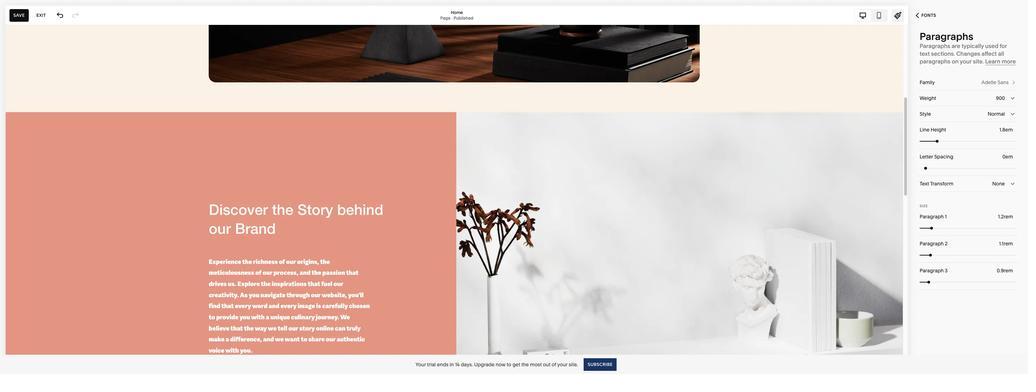 Task type: describe. For each thing, give the bounding box(es) containing it.
exit button
[[33, 9, 50, 22]]

upgrade
[[474, 361, 495, 368]]

on
[[952, 58, 959, 65]]

family
[[920, 79, 935, 86]]

fonts button
[[908, 8, 944, 23]]

home page · published
[[440, 10, 473, 21]]

are
[[952, 42, 960, 49]]

spacing
[[934, 154, 953, 160]]

subscribe button
[[584, 358, 616, 371]]

normal
[[988, 111, 1005, 117]]

paragraph for paragraph 3
[[920, 268, 944, 274]]

home
[[451, 10, 463, 15]]

site. inside paragraphs are typically used for text sections. changes affect all paragraphs on your site.
[[973, 58, 984, 65]]

3
[[945, 268, 948, 274]]

Line Height range field
[[920, 133, 1016, 149]]

sans
[[998, 79, 1009, 86]]

text
[[920, 181, 929, 187]]

out
[[543, 361, 550, 368]]

learn more link
[[985, 58, 1016, 65]]

text
[[920, 50, 930, 57]]

·
[[451, 15, 452, 21]]

paragraphs are typically used for text sections. changes affect all paragraphs on your site.
[[920, 42, 1007, 65]]

line
[[920, 127, 929, 133]]

most
[[530, 361, 542, 368]]

0 horizontal spatial site.
[[569, 361, 578, 368]]

Letter Spacing text field
[[1002, 153, 1014, 161]]

Paragraph 1 range field
[[920, 220, 1016, 236]]

learn
[[985, 58, 1000, 65]]

used
[[985, 42, 998, 49]]

paragraph 1
[[920, 214, 947, 220]]

paragraph 3
[[920, 268, 948, 274]]

now
[[496, 361, 505, 368]]

Paragraph 3 text field
[[997, 267, 1014, 275]]

adelle sans
[[981, 79, 1009, 86]]

published
[[453, 15, 473, 21]]

Paragraph 2 range field
[[920, 247, 1016, 263]]

the
[[521, 361, 529, 368]]

fonts
[[921, 13, 936, 18]]

Letter Spacing range field
[[920, 160, 1016, 176]]



Task type: locate. For each thing, give the bounding box(es) containing it.
paragraphs
[[920, 31, 973, 42], [920, 42, 950, 49]]

1 horizontal spatial site.
[[973, 58, 984, 65]]

1 horizontal spatial your
[[960, 58, 972, 65]]

get
[[512, 361, 520, 368]]

your down changes on the right of page
[[960, 58, 972, 65]]

none
[[992, 181, 1005, 187]]

ends
[[437, 361, 448, 368]]

exit
[[36, 12, 46, 18]]

paragraph
[[920, 214, 944, 220], [920, 241, 944, 247], [920, 268, 944, 274]]

1 paragraph from the top
[[920, 214, 944, 220]]

paragraph for paragraph 2
[[920, 241, 944, 247]]

2
[[945, 241, 948, 247]]

1 vertical spatial your
[[557, 361, 567, 368]]

2 vertical spatial paragraph
[[920, 268, 944, 274]]

Paragraph 2 text field
[[999, 240, 1014, 248]]

tab list
[[855, 10, 887, 21]]

height
[[931, 127, 946, 133]]

0 horizontal spatial your
[[557, 361, 567, 368]]

1 vertical spatial paragraph
[[920, 241, 944, 247]]

1 paragraphs from the top
[[920, 31, 973, 42]]

14
[[455, 361, 460, 368]]

1
[[945, 214, 947, 220]]

paragraph 2
[[920, 241, 948, 247]]

paragraphs inside paragraphs are typically used for text sections. changes affect all paragraphs on your site.
[[920, 42, 950, 49]]

2 paragraphs from the top
[[920, 42, 950, 49]]

0 vertical spatial paragraph
[[920, 214, 944, 220]]

site.
[[973, 58, 984, 65], [569, 361, 578, 368]]

your right of on the right of page
[[557, 361, 567, 368]]

for
[[1000, 42, 1007, 49]]

all
[[998, 50, 1004, 57]]

style
[[920, 111, 931, 117]]

changes
[[956, 50, 980, 57]]

3 paragraph from the top
[[920, 268, 944, 274]]

affect
[[982, 50, 997, 57]]

adelle
[[981, 79, 996, 86]]

your
[[960, 58, 972, 65], [557, 361, 567, 368]]

2 paragraph from the top
[[920, 241, 944, 247]]

paragraphs for paragraphs
[[920, 31, 973, 42]]

size
[[920, 204, 928, 208]]

text transform
[[920, 181, 953, 187]]

paragraph left 2
[[920, 241, 944, 247]]

site. right of on the right of page
[[569, 361, 578, 368]]

line height
[[920, 127, 946, 133]]

paragraph down size
[[920, 214, 944, 220]]

subscribe
[[587, 362, 612, 367]]

transform
[[930, 181, 953, 187]]

weight
[[920, 95, 936, 101]]

paragraphs
[[920, 58, 950, 65]]

Paragraph 1 text field
[[998, 213, 1014, 221]]

trial
[[427, 361, 436, 368]]

letter
[[920, 154, 933, 160]]

Paragraph 3 range field
[[920, 274, 1016, 290]]

paragraph for paragraph 1
[[920, 214, 944, 220]]

learn more
[[985, 58, 1016, 65]]

your
[[416, 361, 426, 368]]

sections.
[[931, 50, 955, 57]]

paragraphs for paragraphs are typically used for text sections. changes affect all paragraphs on your site.
[[920, 42, 950, 49]]

days.
[[461, 361, 473, 368]]

900
[[996, 95, 1005, 101]]

paragraph left 3
[[920, 268, 944, 274]]

your inside paragraphs are typically used for text sections. changes affect all paragraphs on your site.
[[960, 58, 972, 65]]

1 vertical spatial site.
[[569, 361, 578, 368]]

Line Height text field
[[999, 126, 1014, 134]]

0 vertical spatial your
[[960, 58, 972, 65]]

more
[[1002, 58, 1016, 65]]

None field
[[920, 90, 1016, 106], [920, 106, 1016, 122], [920, 176, 1016, 192], [920, 90, 1016, 106], [920, 106, 1016, 122], [920, 176, 1016, 192]]

page
[[440, 15, 450, 21]]

site. down changes on the right of page
[[973, 58, 984, 65]]

of
[[552, 361, 556, 368]]

to
[[507, 361, 511, 368]]

save
[[13, 12, 25, 18]]

typically
[[962, 42, 984, 49]]

save button
[[9, 9, 29, 22]]

letter spacing
[[920, 154, 953, 160]]

in
[[450, 361, 454, 368]]

your trial ends in 14 days. upgrade now to get the most out of your site.
[[416, 361, 578, 368]]

0 vertical spatial site.
[[973, 58, 984, 65]]



Task type: vqa. For each thing, say whether or not it's contained in the screenshot.
Sans
yes



